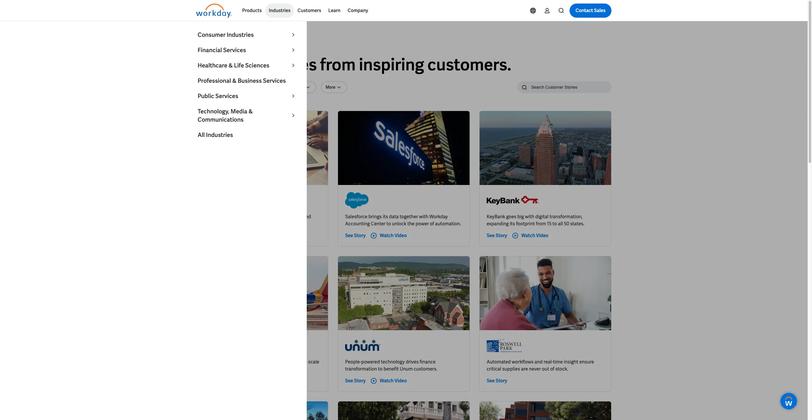 Task type: vqa. For each thing, say whether or not it's contained in the screenshot.
DRIVEN at bottom left
yes



Task type: describe. For each thing, give the bounding box(es) containing it.
its inside keybank goes big with digital transformation, expanding its footprint from 15 to all 50 states.
[[510, 221, 515, 227]]

to inside salesforce brings its data together with workday accounting center to unlock the power of automation.
[[387, 221, 391, 227]]

goes
[[506, 214, 516, 220]]

50
[[564, 221, 569, 227]]

automation.
[[435, 221, 461, 227]]

consumer industries
[[198, 31, 254, 39]]

customers
[[298, 7, 321, 14]]

automated
[[487, 359, 511, 365]]

healthcare
[[198, 62, 227, 69]]

simplifies
[[245, 359, 265, 365]]

professional
[[198, 77, 231, 85]]

expanding
[[487, 221, 509, 227]]

benefit
[[384, 366, 399, 373]]

public
[[198, 92, 214, 100]]

driven by machine learning, pwc has reinvigorated skills tracking and capabilities.
[[204, 214, 311, 227]]

data.
[[280, 366, 291, 373]]

watch video link for footprint
[[512, 232, 548, 240]]

automated workflows and real-time insight ensure critical supplies are never out of stock.
[[487, 359, 594, 373]]

technology,
[[198, 108, 229, 115]]

services for public services
[[215, 92, 238, 100]]

keybank
[[487, 214, 505, 220]]

from inside keybank goes big with digital transformation, expanding its footprint from 15 to all 50 states.
[[536, 221, 546, 227]]

& for business
[[232, 77, 237, 85]]

roswell park comprehensive cancer center (roswell park cancer institute) image
[[487, 338, 522, 354]]

people-powered technology drives finance transformation to benefit unum customers.
[[345, 359, 437, 373]]

unum
[[400, 366, 413, 373]]

industries for consumer industries
[[227, 31, 254, 39]]

healthcare & life sciences button
[[194, 58, 300, 73]]

products
[[242, 7, 262, 14]]

with inside salesforce brings its data together with workday accounting center to unlock the power of automation.
[[419, 214, 428, 220]]

out
[[542, 366, 549, 373]]

pwc
[[263, 214, 273, 220]]

critical
[[487, 366, 501, 373]]

professional & business services link
[[194, 73, 300, 88]]

and for scale
[[228, 366, 236, 373]]

healthcare & life sciences
[[198, 62, 269, 69]]

sciences
[[245, 62, 269, 69]]

machine
[[225, 214, 243, 220]]

all
[[198, 131, 205, 139]]

services for financial services
[[223, 46, 246, 54]]

the
[[407, 221, 415, 227]]

insight
[[564, 359, 578, 365]]

watch video link for center
[[370, 232, 407, 240]]

transformation
[[345, 366, 377, 373]]

video down unum
[[395, 378, 407, 384]]

media
[[231, 108, 247, 115]]

business inside button
[[269, 85, 286, 90]]

industries inside dropdown button
[[269, 7, 291, 14]]

all industries link
[[194, 127, 300, 143]]

its inside salesforce brings its data together with workday accounting center to unlock the power of automation.
[[383, 214, 388, 220]]

stories
[[265, 54, 317, 76]]

outcome
[[287, 85, 304, 90]]

ensure
[[579, 359, 594, 365]]

better
[[245, 366, 258, 373]]

finance
[[420, 359, 436, 365]]

by
[[219, 214, 224, 220]]

contact sales
[[576, 7, 606, 14]]

see story link for keybank goes big with digital transformation, expanding its footprint from 15 to all 50 states.
[[487, 232, 507, 240]]

salesforce brings its data together with workday accounting center to unlock the power of automation.
[[345, 214, 461, 227]]

15
[[547, 221, 552, 227]]

of inside automated workflows and real-time insight ensure critical supplies are never out of stock.
[[550, 366, 554, 373]]

company
[[348, 7, 368, 14]]

see for people-powered technology drives finance transformation to benefit unum customers.
[[345, 378, 353, 384]]

never
[[529, 366, 541, 373]]

center
[[371, 221, 386, 227]]

contact sales link
[[570, 4, 612, 18]]

capabilities.
[[243, 221, 268, 227]]

salesforce
[[345, 214, 367, 220]]

financial services button
[[194, 42, 300, 58]]

workflows
[[512, 359, 534, 365]]

technology, media & communications button
[[194, 104, 300, 127]]

big
[[517, 214, 524, 220]]

learning,
[[244, 214, 262, 220]]

consumer industries button
[[194, 27, 300, 42]]

access
[[259, 366, 273, 373]]

keybank n.a. image
[[487, 192, 539, 209]]

inspiring stories from inspiring customers.
[[196, 54, 511, 76]]

& for life
[[229, 62, 233, 69]]

industries button
[[265, 4, 294, 18]]

see story link for people-powered technology drives finance transformation to benefit unum customers.
[[345, 378, 366, 385]]

story for keybank
[[496, 233, 507, 239]]

drives
[[406, 359, 419, 365]]

technology
[[381, 359, 405, 365]]

industries for all industries
[[206, 131, 233, 139]]

all industries
[[198, 131, 233, 139]]

life
[[234, 62, 244, 69]]

business outcome button
[[264, 81, 316, 93]]

see story for keybank goes big with digital transformation, expanding its footprint from 15 to all 50 states.
[[487, 233, 507, 239]]

all
[[558, 221, 563, 227]]

skills
[[204, 221, 214, 227]]



Task type: locate. For each thing, give the bounding box(es) containing it.
unum image
[[345, 338, 381, 354]]

together
[[400, 214, 418, 220]]

0 horizontal spatial of
[[430, 221, 434, 227]]

business left outcome
[[269, 85, 286, 90]]

accounting
[[345, 221, 370, 227]]

2 horizontal spatial its
[[510, 221, 515, 227]]

industries down communications
[[206, 131, 233, 139]]

1 with from the left
[[419, 214, 428, 220]]

financial services
[[198, 46, 246, 54]]

0 vertical spatial and
[[234, 221, 242, 227]]

see story link down critical
[[487, 378, 507, 385]]

has
[[274, 214, 282, 220]]

sales
[[594, 7, 606, 14]]

watch down benefit
[[380, 378, 394, 384]]

its left data
[[383, 214, 388, 220]]

industries up financial services dropdown button
[[227, 31, 254, 39]]

0 horizontal spatial business
[[238, 77, 262, 85]]

1 horizontal spatial its
[[383, 214, 388, 220]]

southwest airlines simplifies its hr processes to scale operations and get better access to data.
[[204, 359, 319, 373]]

story down critical
[[496, 378, 507, 384]]

with inside keybank goes big with digital transformation, expanding its footprint from 15 to all 50 states.
[[525, 214, 534, 220]]

watch video link down center
[[370, 232, 407, 240]]

from down digital
[[536, 221, 546, 227]]

see story for people-powered technology drives finance transformation to benefit unum customers.
[[345, 378, 366, 384]]

see
[[345, 233, 353, 239], [487, 233, 495, 239], [345, 378, 353, 384], [487, 378, 495, 384]]

watch video link down benefit
[[370, 378, 407, 385]]

professional & business services
[[198, 77, 286, 85]]

with up power in the right bottom of the page
[[419, 214, 428, 220]]

1 vertical spatial of
[[550, 366, 554, 373]]

industries
[[269, 7, 291, 14], [227, 31, 254, 39], [206, 131, 233, 139]]

video down "15"
[[536, 233, 548, 239]]

0 horizontal spatial with
[[419, 214, 428, 220]]

and inside automated workflows and real-time insight ensure critical supplies are never out of stock.
[[535, 359, 543, 365]]

and
[[234, 221, 242, 227], [535, 359, 543, 365], [228, 366, 236, 373]]

2 vertical spatial industries
[[206, 131, 233, 139]]

see for salesforce brings its data together with workday accounting center to unlock the power of automation.
[[345, 233, 353, 239]]

2 vertical spatial and
[[228, 366, 236, 373]]

watch video for unlock
[[380, 233, 407, 239]]

story down accounting
[[354, 233, 366, 239]]

get
[[237, 366, 244, 373]]

see for keybank goes big with digital transformation, expanding its footprint from 15 to all 50 states.
[[487, 233, 495, 239]]

1 horizontal spatial business
[[269, 85, 286, 90]]

contact
[[576, 7, 593, 14]]

1 horizontal spatial with
[[525, 214, 534, 220]]

unlock
[[392, 221, 406, 227]]

services inside financial services dropdown button
[[223, 46, 246, 54]]

inspiring
[[359, 54, 424, 76]]

1 vertical spatial industries
[[227, 31, 254, 39]]

see down accounting
[[345, 233, 353, 239]]

processes
[[280, 359, 302, 365]]

services left outcome
[[263, 77, 286, 85]]

0 vertical spatial industries
[[269, 7, 291, 14]]

to left benefit
[[378, 366, 383, 373]]

of
[[430, 221, 434, 227], [550, 366, 554, 373]]

story for people-
[[354, 378, 366, 384]]

to left scale
[[303, 359, 307, 365]]

0 vertical spatial from
[[320, 54, 356, 76]]

see story link for salesforce brings its data together with workday accounting center to unlock the power of automation.
[[345, 232, 366, 240]]

hr
[[272, 359, 279, 365]]

& inside dropdown button
[[229, 62, 233, 69]]

and down machine on the bottom of the page
[[234, 221, 242, 227]]

salesforce.com image
[[345, 192, 369, 209]]

1 vertical spatial customers.
[[414, 366, 437, 373]]

services up healthcare & life sciences
[[223, 46, 246, 54]]

customers button
[[294, 4, 325, 18]]

1 vertical spatial its
[[510, 221, 515, 227]]

to inside keybank goes big with digital transformation, expanding its footprint from 15 to all 50 states.
[[553, 221, 557, 227]]

its left hr
[[266, 359, 271, 365]]

of inside salesforce brings its data together with workday accounting center to unlock the power of automation.
[[430, 221, 434, 227]]

real-
[[544, 359, 553, 365]]

public services button
[[194, 88, 300, 104]]

services up technology, media & communications
[[215, 92, 238, 100]]

consumer
[[198, 31, 226, 39]]

1 vertical spatial and
[[535, 359, 543, 365]]

supplies
[[502, 366, 520, 373]]

with up footprint
[[525, 214, 534, 220]]

story down transformation
[[354, 378, 366, 384]]

& down healthcare & life sciences
[[232, 77, 237, 85]]

power
[[416, 221, 429, 227]]

its
[[383, 214, 388, 220], [510, 221, 515, 227], [266, 359, 271, 365]]

tracking
[[215, 221, 233, 227]]

watch for footprint
[[521, 233, 535, 239]]

data
[[389, 214, 399, 220]]

its inside southwest airlines simplifies its hr processes to scale operations and get better access to data.
[[266, 359, 271, 365]]

0 vertical spatial its
[[383, 214, 388, 220]]

see story down expanding
[[487, 233, 507, 239]]

see story down critical
[[487, 378, 507, 384]]

more button
[[321, 81, 347, 93]]

1 horizontal spatial from
[[536, 221, 546, 227]]

topic button
[[196, 81, 223, 93]]

video down unlock
[[395, 233, 407, 239]]

customers. inside people-powered technology drives finance transformation to benefit unum customers.
[[414, 366, 437, 373]]

and down airlines
[[228, 366, 236, 373]]

customers.
[[427, 54, 511, 76], [414, 366, 437, 373]]

services inside public services dropdown button
[[215, 92, 238, 100]]

brings
[[369, 214, 382, 220]]

watch video for 15
[[521, 233, 548, 239]]

scale
[[308, 359, 319, 365]]

see story link down expanding
[[487, 232, 507, 240]]

from up more button
[[320, 54, 356, 76]]

are
[[521, 366, 528, 373]]

business down healthcare & life sciences dropdown button
[[238, 77, 262, 85]]

watch video down unlock
[[380, 233, 407, 239]]

business outcome
[[269, 85, 304, 90]]

and inside southwest airlines simplifies its hr processes to scale operations and get better access to data.
[[228, 366, 236, 373]]

to down hr
[[274, 366, 279, 373]]

powered
[[361, 359, 380, 365]]

people-
[[345, 359, 361, 365]]

Search Customer Stories text field
[[528, 82, 600, 92]]

industries right products
[[269, 7, 291, 14]]

see story
[[345, 233, 366, 239], [487, 233, 507, 239], [345, 378, 366, 384], [487, 378, 507, 384]]

watch down center
[[380, 233, 394, 239]]

to right "15"
[[553, 221, 557, 227]]

transformation,
[[550, 214, 583, 220]]

to down data
[[387, 221, 391, 227]]

keybank goes big with digital transformation, expanding its footprint from 15 to all 50 states.
[[487, 214, 584, 227]]

story for salesforce
[[354, 233, 366, 239]]

0 horizontal spatial from
[[320, 54, 356, 76]]

southwest
[[204, 359, 227, 365]]

learn button
[[325, 4, 344, 18]]

& inside technology, media & communications
[[249, 108, 253, 115]]

watch video link down footprint
[[512, 232, 548, 240]]

see story link down accounting
[[345, 232, 366, 240]]

watch video link
[[370, 232, 407, 240], [512, 232, 548, 240], [370, 378, 407, 385]]

watch down footprint
[[521, 233, 535, 239]]

story
[[354, 233, 366, 239], [496, 233, 507, 239], [354, 378, 366, 384], [496, 378, 507, 384]]

of down workday on the bottom of page
[[430, 221, 434, 227]]

watch
[[380, 233, 394, 239], [521, 233, 535, 239], [380, 378, 394, 384]]

business
[[238, 77, 262, 85], [269, 85, 286, 90]]

1 vertical spatial &
[[232, 77, 237, 85]]

topic
[[201, 85, 211, 90]]

watch video link for unum
[[370, 378, 407, 385]]

watch video down footprint
[[521, 233, 548, 239]]

see story link down transformation
[[345, 378, 366, 385]]

see story for salesforce brings its data together with workday accounting center to unlock the power of automation.
[[345, 233, 366, 239]]

video for 15
[[536, 233, 548, 239]]

watch video down benefit
[[380, 378, 407, 384]]

services
[[223, 46, 246, 54], [263, 77, 286, 85], [215, 92, 238, 100]]

& left life
[[229, 62, 233, 69]]

2 vertical spatial &
[[249, 108, 253, 115]]

see down transformation
[[345, 378, 353, 384]]

2 vertical spatial services
[[215, 92, 238, 100]]

learn
[[328, 7, 341, 14]]

to
[[387, 221, 391, 227], [553, 221, 557, 227], [303, 359, 307, 365], [274, 366, 279, 373], [378, 366, 383, 373]]

driven
[[204, 214, 218, 220]]

1 vertical spatial services
[[263, 77, 286, 85]]

industries inside dropdown button
[[227, 31, 254, 39]]

video for unlock
[[395, 233, 407, 239]]

to inside people-powered technology drives finance transformation to benefit unum customers.
[[378, 366, 383, 373]]

its down the goes
[[510, 221, 515, 227]]

0 vertical spatial of
[[430, 221, 434, 227]]

2 with from the left
[[525, 214, 534, 220]]

and up never
[[535, 359, 543, 365]]

story down expanding
[[496, 233, 507, 239]]

watch for unum
[[380, 378, 394, 384]]

1 horizontal spatial of
[[550, 366, 554, 373]]

company button
[[344, 4, 372, 18]]

0 horizontal spatial its
[[266, 359, 271, 365]]

technology, media & communications
[[198, 108, 253, 124]]

states.
[[570, 221, 584, 227]]

financial
[[198, 46, 222, 54]]

from
[[320, 54, 356, 76], [536, 221, 546, 227]]

and inside driven by machine learning, pwc has reinvigorated skills tracking and capabilities.
[[234, 221, 242, 227]]

see down expanding
[[487, 233, 495, 239]]

of right out
[[550, 366, 554, 373]]

workday
[[429, 214, 448, 220]]

& right media
[[249, 108, 253, 115]]

0 vertical spatial customers.
[[427, 54, 511, 76]]

inspiring
[[196, 54, 262, 76]]

go to the homepage image
[[196, 4, 232, 18]]

communications
[[198, 116, 244, 124]]

more
[[326, 85, 335, 90]]

see story link
[[345, 232, 366, 240], [487, 232, 507, 240], [345, 378, 366, 385], [487, 378, 507, 385]]

watch for center
[[380, 233, 394, 239]]

services inside professional & business services link
[[263, 77, 286, 85]]

reinvigorated
[[283, 214, 311, 220]]

2 vertical spatial its
[[266, 359, 271, 365]]

see story down accounting
[[345, 233, 366, 239]]

watch video
[[380, 233, 407, 239], [521, 233, 548, 239], [380, 378, 407, 384]]

airlines
[[228, 359, 244, 365]]

0 vertical spatial services
[[223, 46, 246, 54]]

see down critical
[[487, 378, 495, 384]]

digital
[[535, 214, 549, 220]]

see story down transformation
[[345, 378, 366, 384]]

and for skills
[[234, 221, 242, 227]]

&
[[229, 62, 233, 69], [232, 77, 237, 85], [249, 108, 253, 115]]

1 vertical spatial from
[[536, 221, 546, 227]]

0 vertical spatial &
[[229, 62, 233, 69]]



